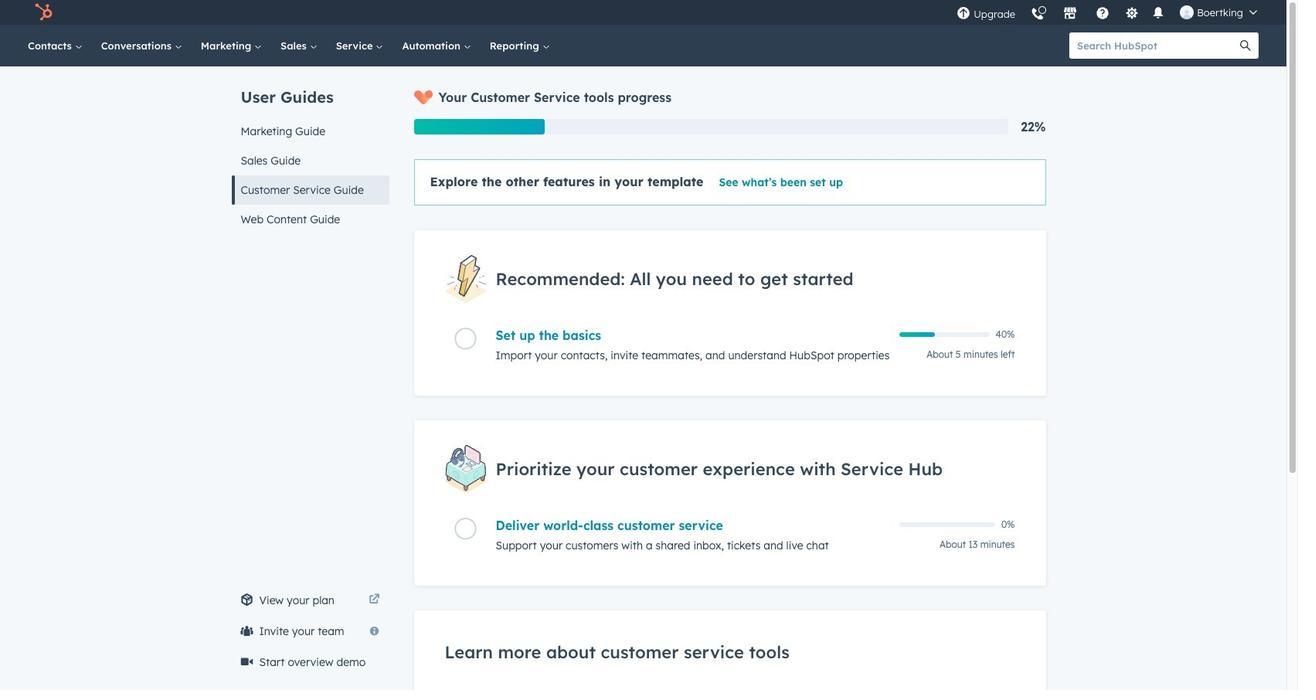 Task type: describe. For each thing, give the bounding box(es) containing it.
user guides element
[[231, 66, 389, 234]]



Task type: locate. For each thing, give the bounding box(es) containing it.
link opens in a new window image
[[369, 594, 380, 606]]

menu
[[949, 0, 1268, 25]]

Search HubSpot search field
[[1069, 32, 1232, 59]]

link opens in a new window image
[[369, 591, 380, 610]]

progress bar
[[414, 119, 545, 134]]

[object object] complete progress bar
[[899, 332, 935, 337]]

marketplaces image
[[1063, 7, 1077, 21]]

bob king image
[[1180, 5, 1194, 19]]



Task type: vqa. For each thing, say whether or not it's contained in the screenshot.
Data Management ELEMENT
no



